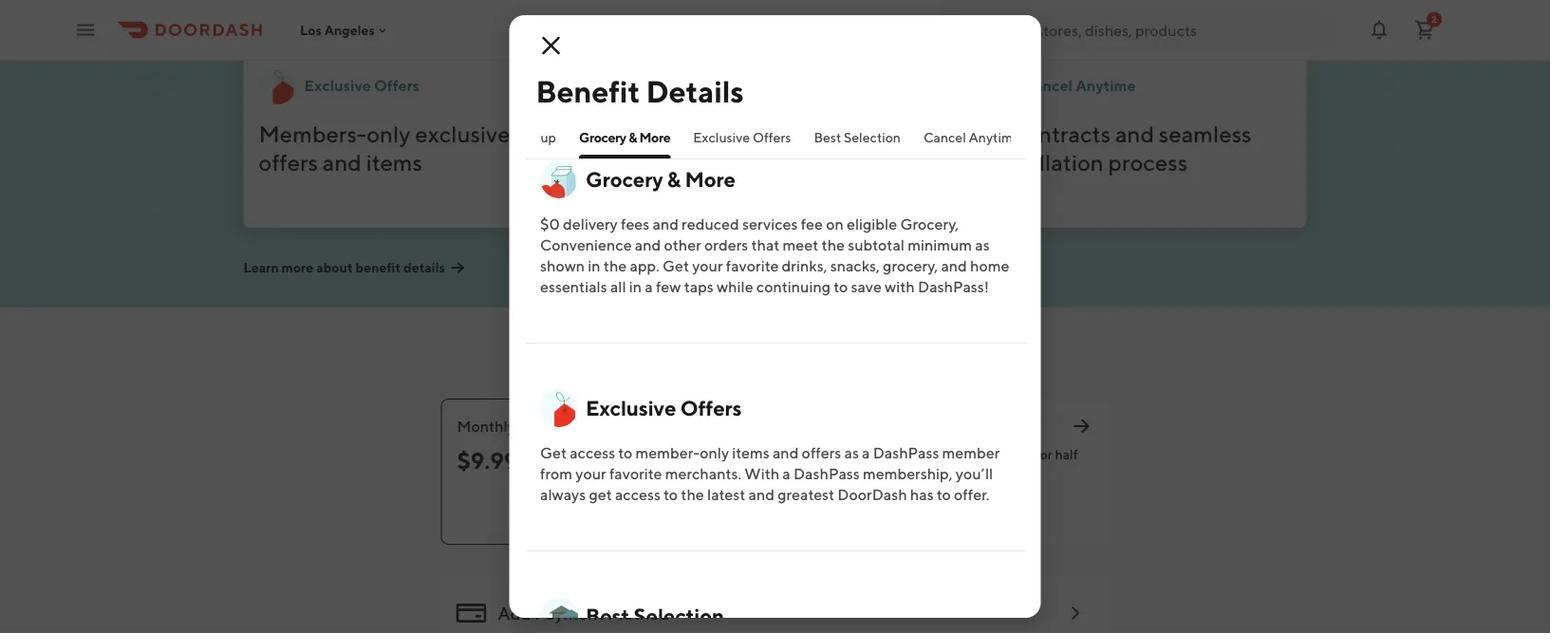 Task type: locate. For each thing, give the bounding box(es) containing it.
as right the billed
[[844, 444, 858, 462]]

and inside get 5% back in doordash credits (and skip the service fees) on eligible pickup orders. skip the wait and save some money with dashpass!
[[786, 28, 812, 46]]

on
[[948, 7, 966, 25], [826, 215, 843, 233]]

your up the subtotal
[[824, 149, 870, 176]]

2 horizontal spatial a
[[861, 444, 869, 462]]

1 vertical spatial cancel
[[923, 130, 965, 145]]

1 horizontal spatial cancel
[[1023, 77, 1073, 95]]

1 horizontal spatial dashpass!
[[917, 278, 989, 296]]

your up get
[[575, 465, 606, 483]]

exclusive up favorites
[[692, 130, 749, 145]]

a right the billed
[[861, 444, 869, 462]]

dashpass up membership, on the bottom of the page
[[872, 444, 939, 462]]

minimum
[[907, 236, 972, 254]]

exclusive offers
[[304, 77, 419, 95], [692, 130, 790, 145], [585, 396, 741, 421]]

and down minimum
[[941, 257, 967, 275]]

2 vertical spatial best selection
[[585, 604, 724, 628]]

1 vertical spatial get
[[662, 257, 689, 275]]

and up the app.
[[634, 236, 660, 254]]

anytime up cancellation
[[968, 130, 1019, 145]]

process
[[1108, 149, 1188, 176]]

exclusive inside button
[[692, 130, 749, 145]]

with inside get 5% back in doordash credits (and skip the service fees) on eligible pickup orders. skip the wait and save some money with dashpass!
[[939, 28, 969, 46]]

grocery,
[[900, 215, 958, 233]]

offers
[[259, 149, 318, 176], [801, 444, 841, 462]]

get left 5%
[[540, 7, 566, 25]]

1 vertical spatial pickup
[[513, 130, 555, 145]]

your inside get access to member-only items and offers as a dashpass member from your favorite merchants. with a dashpass membership, you'll always get access to the latest and greatest doordash has to offer.
[[575, 465, 606, 483]]

on inside '$0 delivery fees and reduced services fee on eligible grocery, convenience and other orders that meet the subtotal minimum as shown in the app. get your favorite drinks, snacks, grocery, and home essentials all in a few taps while continuing to save with dashpass!'
[[826, 215, 843, 233]]

0 horizontal spatial cancel
[[923, 130, 965, 145]]

items inside members-only exclusive offers and items
[[366, 149, 422, 176]]

access right get
[[615, 486, 660, 504]]

pickup down benefit
[[513, 130, 555, 145]]

orders.
[[644, 28, 692, 46]]

other
[[663, 236, 701, 254]]

the up all
[[603, 257, 626, 275]]

1 horizontal spatial items
[[732, 444, 769, 462]]

0 vertical spatial offers
[[259, 149, 318, 176]]

& up national
[[628, 130, 636, 145]]

to inside '$0 delivery fees and reduced services fee on eligible grocery, convenience and other orders that meet the subtotal minimum as shown in the app. get your favorite drinks, snacks, grocery, and home essentials all in a few taps while continuing to save with dashpass!'
[[833, 278, 847, 296]]

your up taps
[[692, 257, 722, 275]]

1 horizontal spatial doordash
[[837, 486, 907, 504]]

get inside get 5% back in doordash credits (and skip the service fees) on eligible pickup orders. skip the wait and save some money with dashpass!
[[540, 7, 566, 25]]

benefit
[[536, 73, 640, 109]]

2 vertical spatial offers
[[680, 396, 741, 421]]

0 horizontal spatial only
[[367, 121, 411, 148]]

more up reduced
[[684, 167, 735, 192]]

0 horizontal spatial favorite
[[609, 465, 662, 483]]

in right the back
[[630, 7, 642, 25]]

0 vertical spatial exclusive offers
[[304, 77, 419, 95]]

1 vertical spatial items
[[732, 444, 769, 462]]

eligible inside '$0 delivery fees and reduced services fee on eligible grocery, convenience and other orders that meet the subtotal minimum as shown in the app. get your favorite drinks, snacks, grocery, and home essentials all in a few taps while continuing to save with dashpass!'
[[846, 215, 897, 233]]

as inside get access to member-only items and offers as a dashpass member from your favorite merchants. with a dashpass membership, you'll always get access to the latest and greatest doordash has to offer.
[[844, 444, 858, 462]]

/mo ($96 /year, billed yearly)
[[685, 456, 842, 493]]

0 horizontal spatial eligible
[[540, 28, 590, 46]]

1 horizontal spatial a
[[782, 465, 790, 483]]

dashpass! down home on the right top of the page
[[917, 278, 989, 296]]

drinks,
[[781, 257, 827, 275]]

convenience
[[540, 236, 631, 254]]

offers down 'members-' on the left
[[259, 149, 318, 176]]

cancel up contracts
[[1023, 77, 1073, 95]]

selection inside button
[[843, 130, 900, 145]]

$0
[[540, 215, 559, 233]]

0 horizontal spatial plan
[[518, 418, 549, 436]]

access
[[569, 444, 615, 462], [615, 486, 660, 504]]

0 horizontal spatial save
[[815, 28, 846, 46]]

to down snacks,
[[833, 278, 847, 296]]

1 horizontal spatial offers
[[801, 444, 841, 462]]

grocery & more up national
[[578, 130, 670, 145]]

favorite down the member-
[[609, 465, 662, 483]]

& down thousands
[[667, 167, 680, 192]]

1 horizontal spatial plan
[[737, 418, 768, 436]]

grocery & more down thousands
[[585, 167, 735, 192]]

1 horizontal spatial save
[[850, 278, 881, 296]]

1 vertical spatial with
[[884, 278, 914, 296]]

same
[[913, 447, 946, 463]]

1 horizontal spatial pickup
[[593, 28, 641, 46]]

and down (and
[[786, 28, 812, 46]]

cancel anytime up cancellation
[[923, 130, 1019, 145]]

1 horizontal spatial cancel anytime
[[1023, 77, 1136, 95]]

offers up favorites
[[752, 130, 790, 145]]

exclusive offers for and
[[304, 77, 419, 95]]

0 vertical spatial cancel
[[1023, 77, 1073, 95]]

los angeles button
[[300, 22, 390, 38]]

the down same
[[913, 466, 933, 482]]

great
[[949, 447, 981, 463]]

1 vertical spatial access
[[615, 486, 660, 504]]

eligible
[[540, 28, 590, 46], [846, 215, 897, 233]]

2 vertical spatial get
[[540, 444, 566, 462]]

doordash down membership, on the bottom of the page
[[837, 486, 907, 504]]

more
[[638, 130, 670, 145], [684, 167, 735, 192]]

0 vertical spatial as
[[975, 236, 989, 254]]

to down price
[[936, 486, 951, 504]]

favorite inside get access to member-only items and offers as a dashpass member from your favorite merchants. with a dashpass membership, you'll always get access to the latest and greatest doordash has to offer.
[[609, 465, 662, 483]]

continuing
[[756, 278, 830, 296]]

snacks,
[[830, 257, 879, 275]]

get down other
[[662, 257, 689, 275]]

1 vertical spatial dashpass!
[[917, 278, 989, 296]]

exclusive up 'members-' on the left
[[304, 77, 371, 95]]

1 vertical spatial best
[[813, 130, 840, 145]]

0 horizontal spatial on
[[826, 215, 843, 233]]

items down "exclusive"
[[366, 149, 422, 176]]

0 vertical spatial more
[[638, 130, 670, 145]]

anytime up "no contracts and seamless cancellation process"
[[1076, 77, 1136, 95]]

1 horizontal spatial eligible
[[846, 215, 897, 233]]

0 horizontal spatial offers
[[259, 149, 318, 176]]

wait
[[754, 28, 783, 46]]

with down grocery,
[[884, 278, 914, 296]]

items up with
[[732, 444, 769, 462]]

eligible down 5%
[[540, 28, 590, 46]]

1 horizontal spatial more
[[684, 167, 735, 192]]

anytime inside button
[[968, 130, 1019, 145]]

dashpass! up benefit
[[540, 49, 611, 67]]

national
[[618, 149, 702, 176]]

your inside thousands of local and national favorites in your neighborhood
[[824, 149, 870, 176]]

exclusive offers up favorites
[[692, 130, 790, 145]]

1 vertical spatial favorite
[[609, 465, 662, 483]]

get inside get access to member-only items and offers as a dashpass member from your favorite merchants. with a dashpass membership, you'll always get access to the latest and greatest doordash has to offer.
[[540, 444, 566, 462]]

grocery & more
[[578, 130, 670, 145], [585, 167, 735, 192]]

as inside '$0 delivery fees and reduced services fee on eligible grocery, convenience and other orders that meet the subtotal minimum as shown in the app. get your favorite drinks, snacks, grocery, and home essentials all in a few taps while continuing to save with dashpass!'
[[975, 236, 989, 254]]

plan for annual plan
[[737, 418, 768, 436]]

0 vertical spatial access
[[569, 444, 615, 462]]

0 vertical spatial favorite
[[725, 257, 778, 275]]

notification bell image
[[1368, 19, 1391, 41]]

1 horizontal spatial exclusive
[[585, 396, 676, 421]]

doordash up orders.
[[645, 7, 715, 25]]

0 vertical spatial doordash
[[645, 7, 715, 25]]

and right local
[[813, 121, 853, 148]]

plan up ($96
[[737, 418, 768, 436]]

add payment method
[[498, 603, 670, 624]]

grocery down benefit
[[578, 130, 625, 145]]

choose
[[656, 332, 761, 367]]

with down fees)
[[939, 28, 969, 46]]

on inside get 5% back in doordash credits (and skip the service fees) on eligible pickup orders. skip the wait and save some money with dashpass!
[[948, 7, 966, 25]]

the down merchants.
[[680, 486, 704, 504]]

dashpass up greatest
[[793, 465, 859, 483]]

offers for only
[[680, 396, 741, 421]]

app.
[[629, 257, 659, 275]]

2 plan from the left
[[737, 418, 768, 436]]

and up process
[[1115, 121, 1154, 148]]

1 horizontal spatial on
[[948, 7, 966, 25]]

1 plan from the left
[[518, 418, 549, 436]]

0 vertical spatial on
[[948, 7, 966, 25]]

0 horizontal spatial as
[[844, 444, 858, 462]]

plan
[[835, 332, 894, 367]]

and up other
[[652, 215, 678, 233]]

plan
[[518, 418, 549, 436], [737, 418, 768, 436]]

0 vertical spatial pickup
[[593, 28, 641, 46]]

1 vertical spatial grocery & more
[[585, 167, 735, 192]]

1 vertical spatial offers
[[752, 130, 790, 145]]

favorites
[[706, 149, 796, 176]]

save
[[815, 28, 846, 46], [850, 278, 881, 296]]

offers inside button
[[752, 130, 790, 145]]

pickup
[[593, 28, 641, 46], [513, 130, 555, 145]]

2 vertical spatial a
[[782, 465, 790, 483]]

favorite
[[725, 257, 778, 275], [609, 465, 662, 483]]

0 vertical spatial a
[[644, 278, 652, 296]]

0 vertical spatial dashpass!
[[540, 49, 611, 67]]

$9.99 /month
[[457, 447, 563, 474]]

get up "from" on the bottom left of the page
[[540, 444, 566, 462]]

get
[[588, 486, 612, 504]]

1 horizontal spatial anytime
[[1076, 77, 1136, 95]]

offers up greatest
[[801, 444, 841, 462]]

1 horizontal spatial favorite
[[725, 257, 778, 275]]

0 horizontal spatial best
[[585, 604, 629, 628]]

1 vertical spatial cancel anytime
[[923, 130, 1019, 145]]

1 vertical spatial only
[[699, 444, 729, 462]]

some
[[849, 28, 886, 46]]

2 horizontal spatial best
[[813, 130, 840, 145]]

offers
[[374, 77, 419, 95], [752, 130, 790, 145], [680, 396, 741, 421]]

only left "exclusive"
[[367, 121, 411, 148]]

to left yearly)
[[663, 486, 677, 504]]

0 horizontal spatial with
[[884, 278, 914, 296]]

home
[[970, 257, 1009, 275]]

offers up $8
[[680, 396, 741, 421]]

back
[[594, 7, 627, 25]]

same great benefits for half the price
[[913, 447, 1078, 482]]

on right fee
[[826, 215, 843, 233]]

pickup down the back
[[593, 28, 641, 46]]

get
[[540, 7, 566, 25], [662, 257, 689, 275], [540, 444, 566, 462]]

with
[[939, 28, 969, 46], [884, 278, 914, 296]]

more
[[282, 260, 314, 276]]

2 vertical spatial best
[[585, 604, 629, 628]]

0 vertical spatial &
[[628, 130, 636, 145]]

cancellation
[[978, 149, 1104, 176]]

2
[[1432, 14, 1437, 25]]

members-
[[259, 121, 367, 148]]

0 horizontal spatial doordash
[[645, 7, 715, 25]]

0 horizontal spatial more
[[638, 130, 670, 145]]

fees
[[620, 215, 649, 233]]

to
[[833, 278, 847, 296], [618, 444, 632, 462], [663, 486, 677, 504], [936, 486, 951, 504]]

1 vertical spatial anytime
[[968, 130, 1019, 145]]

a inside '$0 delivery fees and reduced services fee on eligible grocery, convenience and other orders that meet the subtotal minimum as shown in the app. get your favorite drinks, snacks, grocery, and home essentials all in a few taps while continuing to save with dashpass!'
[[644, 278, 652, 296]]

0 vertical spatial best
[[664, 77, 696, 95]]

2 horizontal spatial exclusive
[[692, 130, 749, 145]]

0 vertical spatial cancel anytime
[[1023, 77, 1136, 95]]

offers inside members-only exclusive offers and items
[[259, 149, 318, 176]]

in down local
[[800, 149, 819, 176]]

($96
[[740, 456, 768, 472]]

1 horizontal spatial as
[[975, 236, 989, 254]]

0 vertical spatial only
[[367, 121, 411, 148]]

0 horizontal spatial exclusive
[[304, 77, 371, 95]]

grocery up fees
[[585, 167, 663, 192]]

doordash
[[645, 7, 715, 25], [837, 486, 907, 504]]

the
[[833, 7, 856, 25], [728, 28, 751, 46], [821, 236, 844, 254], [603, 257, 626, 275], [913, 466, 933, 482], [680, 486, 704, 504]]

plan up /month
[[518, 418, 549, 436]]

cancel inside button
[[923, 130, 965, 145]]

on right fees)
[[948, 7, 966, 25]]

cancel left no
[[923, 130, 965, 145]]

with inside '$0 delivery fees and reduced services fee on eligible grocery, convenience and other orders that meet the subtotal minimum as shown in the app. get your favorite drinks, snacks, grocery, and home essentials all in a few taps while continuing to save with dashpass!'
[[884, 278, 914, 296]]

always
[[540, 486, 585, 504]]

only inside get access to member-only items and offers as a dashpass member from your favorite merchants. with a dashpass membership, you'll always get access to the latest and greatest doordash has to offer.
[[699, 444, 729, 462]]

only up merchants.
[[699, 444, 729, 462]]

annual
[[685, 418, 734, 436]]

more up national
[[638, 130, 670, 145]]

best selection
[[664, 77, 766, 95], [813, 130, 900, 145], [585, 604, 724, 628]]

save down snacks,
[[850, 278, 881, 296]]

as up home on the right top of the page
[[975, 236, 989, 254]]

and inside members-only exclusive offers and items
[[323, 149, 362, 176]]

service
[[859, 7, 908, 25]]

selection
[[699, 77, 766, 95], [843, 130, 900, 145], [633, 604, 724, 628]]

1 vertical spatial eligible
[[846, 215, 897, 233]]

save down 'skip'
[[815, 28, 846, 46]]

the inside same great benefits for half the price
[[913, 466, 933, 482]]

0 horizontal spatial items
[[366, 149, 422, 176]]

1 horizontal spatial offers
[[680, 396, 741, 421]]

your inside '$0 delivery fees and reduced services fee on eligible grocery, convenience and other orders that meet the subtotal minimum as shown in the app. get your favorite drinks, snacks, grocery, and home essentials all in a few taps while continuing to save with dashpass!'
[[692, 257, 722, 275]]

a left few
[[644, 278, 652, 296]]

0 vertical spatial with
[[939, 28, 969, 46]]

0 vertical spatial save
[[815, 28, 846, 46]]

0 horizontal spatial dashpass!
[[540, 49, 611, 67]]

1 vertical spatial on
[[826, 215, 843, 233]]

best right local
[[813, 130, 840, 145]]

that
[[751, 236, 779, 254]]

a right with
[[782, 465, 790, 483]]

1 vertical spatial doordash
[[837, 486, 907, 504]]

items inside get access to member-only items and offers as a dashpass member from your favorite merchants. with a dashpass membership, you'll always get access to the latest and greatest doordash has to offer.
[[732, 444, 769, 462]]

favorite down that
[[725, 257, 778, 275]]

angeles
[[324, 22, 375, 38]]

0 horizontal spatial a
[[644, 278, 652, 296]]

best up thousands
[[664, 77, 696, 95]]

pickup inside get 5% back in doordash credits (and skip the service fees) on eligible pickup orders. skip the wait and save some money with dashpass!
[[593, 28, 641, 46]]

1 vertical spatial save
[[850, 278, 881, 296]]

exclusive for only
[[585, 396, 676, 421]]

2 button
[[1406, 11, 1444, 49]]

items for only
[[732, 444, 769, 462]]

exclusive offers down angeles at the left of page
[[304, 77, 419, 95]]

get access to member-only items and offers as a dashpass member from your favorite merchants. with a dashpass membership, you'll always get access to the latest and greatest doordash has to offer.
[[540, 444, 999, 504]]

subtotal
[[847, 236, 904, 254]]

essentials
[[540, 278, 607, 296]]

eligible up the subtotal
[[846, 215, 897, 233]]

2 vertical spatial exclusive offers
[[585, 396, 741, 421]]

meet
[[782, 236, 818, 254]]

and inside thousands of local and national favorites in your neighborhood
[[813, 121, 853, 148]]

best right add on the left bottom
[[585, 604, 629, 628]]

and down 'members-' on the left
[[323, 149, 362, 176]]

1 vertical spatial as
[[844, 444, 858, 462]]

exclusive offers up the member-
[[585, 396, 741, 421]]

monthly plan
[[457, 418, 549, 436]]

of
[[735, 121, 755, 148]]

2 vertical spatial exclusive
[[585, 396, 676, 421]]

0 vertical spatial grocery & more
[[578, 130, 670, 145]]

access up "from" on the bottom left of the page
[[569, 444, 615, 462]]

1 horizontal spatial with
[[939, 28, 969, 46]]

1 vertical spatial selection
[[843, 130, 900, 145]]

exclusive up the member-
[[585, 396, 676, 421]]

1 vertical spatial exclusive
[[692, 130, 749, 145]]

offers up members-only exclusive offers and items at the top
[[374, 77, 419, 95]]

los
[[300, 22, 322, 38]]

cancel anytime up contracts
[[1023, 77, 1136, 95]]

1 horizontal spatial dashpass
[[872, 444, 939, 462]]

money
[[889, 28, 936, 46]]



Task type: describe. For each thing, give the bounding box(es) containing it.
plan for monthly plan
[[518, 418, 549, 436]]

5%
[[569, 7, 591, 25]]

member
[[942, 444, 999, 462]]

eligible inside get 5% back in doordash credits (and skip the service fees) on eligible pickup orders. skip the wait and save some money with dashpass!
[[540, 28, 590, 46]]

few
[[655, 278, 681, 296]]

no
[[978, 121, 1009, 148]]

taps
[[684, 278, 713, 296]]

offers for and
[[374, 77, 419, 95]]

dashpass! inside get 5% back in doordash credits (and skip the service fees) on eligible pickup orders. skip the wait and save some money with dashpass!
[[540, 49, 611, 67]]

and up with
[[772, 444, 798, 462]]

the inside get access to member-only items and offers as a dashpass member from your favorite merchants. with a dashpass membership, you'll always get access to the latest and greatest doordash has to offer.
[[680, 486, 704, 504]]

0 horizontal spatial pickup
[[513, 130, 555, 145]]

in inside thousands of local and national favorites in your neighborhood
[[800, 149, 819, 176]]

no contracts and seamless cancellation process
[[978, 121, 1252, 176]]

skip
[[695, 28, 725, 46]]

services
[[742, 215, 797, 233]]

while
[[716, 278, 753, 296]]

in right all
[[629, 278, 641, 296]]

the down credits
[[728, 28, 751, 46]]

payment
[[535, 603, 604, 624]]

best selection button
[[813, 128, 900, 159]]

latest
[[707, 486, 745, 504]]

offers inside get access to member-only items and offers as a dashpass member from your favorite merchants. with a dashpass membership, you'll always get access to the latest and greatest doordash has to offer.
[[801, 444, 841, 462]]

delivery
[[562, 215, 617, 233]]

1 vertical spatial grocery
[[585, 167, 663, 192]]

get inside '$0 delivery fees and reduced services fee on eligible grocery, convenience and other orders that meet the subtotal minimum as shown in the app. get your favorite drinks, snacks, grocery, and home essentials all in a few taps while continuing to save with dashpass!'
[[662, 257, 689, 275]]

fee
[[800, 215, 823, 233]]

annual plan
[[685, 418, 768, 436]]

2 vertical spatial selection
[[633, 604, 724, 628]]

pickup button
[[513, 128, 555, 159]]

0 vertical spatial dashpass
[[872, 444, 939, 462]]

thousands
[[618, 121, 730, 148]]

member-
[[635, 444, 699, 462]]

get for to
[[540, 444, 566, 462]]

half
[[1055, 447, 1078, 463]]

get for back
[[540, 7, 566, 25]]

all
[[610, 278, 626, 296]]

seamless
[[1159, 121, 1252, 148]]

offer.
[[954, 486, 989, 504]]

0 vertical spatial grocery
[[578, 130, 625, 145]]

contracts
[[1013, 121, 1111, 148]]

/year,
[[771, 456, 805, 472]]

add
[[498, 603, 531, 624]]

favorite inside '$0 delivery fees and reduced services fee on eligible grocery, convenience and other orders that meet the subtotal minimum as shown in the app. get your favorite drinks, snacks, grocery, and home essentials all in a few taps while continuing to save with dashpass!'
[[725, 257, 778, 275]]

merchants.
[[665, 465, 741, 483]]

skip
[[802, 7, 830, 25]]

0 vertical spatial best selection
[[664, 77, 766, 95]]

(and
[[768, 7, 799, 25]]

only inside members-only exclusive offers and items
[[367, 121, 411, 148]]

yearly)
[[685, 477, 725, 493]]

method
[[608, 603, 670, 624]]

benefit
[[356, 260, 401, 276]]

has
[[910, 486, 933, 504]]

grocery,
[[882, 257, 938, 275]]

/month
[[518, 456, 563, 472]]

membership,
[[862, 465, 952, 483]]

1 vertical spatial exclusive offers
[[692, 130, 790, 145]]

items for and
[[366, 149, 422, 176]]

local
[[760, 121, 809, 148]]

benefits
[[984, 447, 1033, 463]]

1 vertical spatial dashpass
[[793, 465, 859, 483]]

the right 'skip'
[[833, 7, 856, 25]]

for
[[1036, 447, 1052, 463]]

$0 delivery fees and reduced services fee on eligible grocery, convenience and other orders that meet the subtotal minimum as shown in the app. get your favorite drinks, snacks, grocery, and home essentials all in a few taps while continuing to save with dashpass!
[[540, 215, 1009, 296]]

your down continuing at top
[[767, 332, 829, 367]]

1 items, open order cart image
[[1413, 19, 1436, 41]]

details
[[403, 260, 445, 276]]

1 horizontal spatial best
[[664, 77, 696, 95]]

neighborhood
[[618, 178, 765, 205]]

best inside button
[[813, 130, 840, 145]]

open menu image
[[74, 19, 97, 41]]

0 vertical spatial anytime
[[1076, 77, 1136, 95]]

fees)
[[911, 7, 945, 25]]

cancel anytime button
[[923, 128, 1019, 159]]

doordash inside get 5% back in doordash credits (and skip the service fees) on eligible pickup orders. skip the wait and save some money with dashpass!
[[645, 7, 715, 25]]

dashpass! inside '$0 delivery fees and reduced services fee on eligible grocery, convenience and other orders that meet the subtotal minimum as shown in the app. get your favorite drinks, snacks, grocery, and home essentials all in a few taps while continuing to save with dashpass!'
[[917, 278, 989, 296]]

and down with
[[748, 486, 774, 504]]

the down fee
[[821, 236, 844, 254]]

save inside get 5% back in doordash credits (and skip the service fees) on eligible pickup orders. skip the wait and save some money with dashpass!
[[815, 28, 846, 46]]

reduced
[[681, 215, 739, 233]]

choose your plan
[[656, 332, 894, 367]]

and inside "no contracts and seamless cancellation process"
[[1115, 121, 1154, 148]]

billed
[[808, 456, 842, 472]]

from
[[540, 465, 572, 483]]

0 horizontal spatial &
[[628, 130, 636, 145]]

$8
[[685, 447, 712, 474]]

to left the member-
[[618, 444, 632, 462]]

monthly
[[457, 418, 515, 436]]

$9.99
[[457, 447, 518, 474]]

in down convenience on the top left of page
[[587, 257, 600, 275]]

details
[[646, 73, 744, 109]]

exclusive offers button
[[692, 128, 790, 159]]

0 vertical spatial selection
[[699, 77, 766, 95]]

1 vertical spatial best selection
[[813, 130, 900, 145]]

learn
[[243, 260, 279, 276]]

about
[[316, 260, 353, 276]]

/mo
[[712, 456, 737, 472]]

exclusive for and
[[304, 77, 371, 95]]

los angeles
[[300, 22, 375, 38]]

1 horizontal spatial &
[[667, 167, 680, 192]]

1 vertical spatial a
[[861, 444, 869, 462]]

credits
[[718, 7, 765, 25]]

1 vertical spatial more
[[684, 167, 735, 192]]

you'll
[[955, 465, 993, 483]]

in inside get 5% back in doordash credits (and skip the service fees) on eligible pickup orders. skip the wait and save some money with dashpass!
[[630, 7, 642, 25]]

greatest
[[777, 486, 834, 504]]

save inside '$0 delivery fees and reduced services fee on eligible grocery, convenience and other orders that meet the subtotal minimum as shown in the app. get your favorite drinks, snacks, grocery, and home essentials all in a few taps while continuing to save with dashpass!'
[[850, 278, 881, 296]]

get 5% back in doordash credits (and skip the service fees) on eligible pickup orders. skip the wait and save some money with dashpass!
[[540, 7, 969, 67]]

exclusive offers for only
[[585, 396, 741, 421]]

benefit details
[[536, 73, 744, 109]]

0 horizontal spatial cancel anytime
[[923, 130, 1019, 145]]

doordash inside get access to member-only items and offers as a dashpass member from your favorite merchants. with a dashpass membership, you'll always get access to the latest and greatest doordash has to offer.
[[837, 486, 907, 504]]



Task type: vqa. For each thing, say whether or not it's contained in the screenshot.
bottom the Offers
yes



